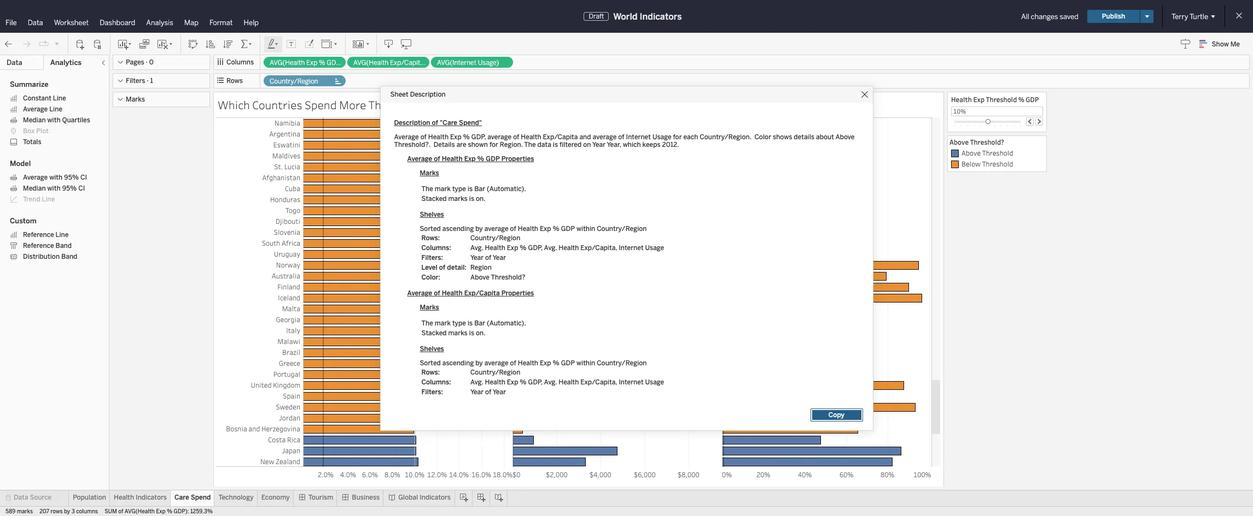 Task type: describe. For each thing, give the bounding box(es) containing it.
2 stacked from the top
[[421, 330, 447, 337]]

region
[[470, 264, 492, 272]]

threshold?.
[[394, 141, 430, 148]]

technology
[[218, 494, 254, 502]]

Japan, Country/Region. Press Space to toggle selection. Press Escape to go back to the left margin. Use arrow keys to navigate headers text field
[[215, 446, 303, 457]]

average with 95% ci
[[23, 174, 87, 182]]

2 properties from the top
[[501, 290, 534, 297]]

1 vertical spatial data
[[7, 59, 22, 67]]

line for reference line
[[56, 231, 69, 239]]

color
[[754, 133, 771, 141]]

Argentina, Country/Region. Press Space to toggle selection. Press Escape to go back to the left margin. Use arrow keys to navigate headers text field
[[215, 129, 303, 139]]

1 vertical spatial usage
[[645, 244, 664, 252]]

1 sorted from the top
[[420, 225, 441, 233]]

0 vertical spatial on
[[459, 97, 472, 113]]

median with quartiles
[[23, 116, 90, 124]]

copy
[[829, 412, 845, 419]]

2 vertical spatial marks
[[17, 509, 33, 516]]

threshold for above threshold
[[982, 149, 1013, 158]]

which countries spend more than 10% of gdp on healthcare?
[[218, 97, 536, 113]]

each
[[683, 133, 698, 141]]

undo image
[[3, 39, 14, 49]]

the inside average of health exp % gdp, average of health exp/capita and average of internet usage for each country/region.  color shows details about above threshold?.  details are shown for region. the data is filtered on year year, which keeps 2012.
[[524, 141, 536, 148]]

and
[[579, 133, 591, 141]]

data guide image
[[1180, 38, 1191, 49]]

totals
[[23, 138, 41, 146]]

1 vertical spatial exp/capita
[[464, 290, 500, 297]]

usage)
[[478, 59, 499, 67]]

marks. press enter to open the view data window.. use arrow keys to navigate data visualization elements. image
[[303, 118, 932, 517]]

2 vertical spatial marks
[[420, 304, 439, 311]]

reference for reference band
[[23, 242, 54, 250]]

level
[[421, 264, 437, 272]]

reference for reference line
[[23, 231, 54, 239]]

exp/capita inside average of health exp % gdp, average of health exp/capita and average of internet usage for each country/region.  color shows details about above threshold?.  details are shown for region. the data is filtered on year year, which keeps 2012.
[[543, 133, 578, 141]]

more
[[339, 97, 366, 113]]

average line
[[23, 106, 62, 113]]

healthcare?
[[474, 97, 536, 113]]

health exp threshold % gdp slider
[[985, 119, 990, 124]]

global
[[398, 494, 418, 502]]

draft
[[589, 13, 604, 20]]

0 horizontal spatial for
[[489, 141, 498, 148]]

format workbook image
[[304, 39, 314, 49]]

shown
[[468, 141, 488, 148]]

1 vertical spatial description
[[394, 119, 430, 127]]

below threshold option
[[949, 159, 1045, 170]]

average for average with 95% ci
[[23, 174, 48, 182]]

Slovenia, Country/Region. Press Space to toggle selection. Press Escape to go back to the left margin. Use arrow keys to navigate headers text field
[[215, 227, 303, 238]]

New Zealand, Country/Region. Press Space to toggle selection. Press Escape to go back to the left margin. Use arrow keys to navigate headers text field
[[215, 457, 303, 468]]

2 mark from the top
[[435, 320, 451, 327]]

show me
[[1212, 40, 1240, 48]]

1 shelves from the top
[[420, 211, 444, 219]]

saved
[[1060, 12, 1079, 21]]

data source
[[14, 494, 52, 502]]

0 vertical spatial data
[[28, 19, 43, 27]]

custom
[[10, 217, 37, 225]]

internet inside average of health exp % gdp, average of health exp/capita and average of internet usage for each country/region.  color shows details about above threshold?.  details are shown for region. the data is filtered on year year, which keeps 2012.
[[626, 133, 651, 141]]

filters · 1
[[126, 77, 153, 85]]

line for trend line
[[42, 196, 55, 203]]

rows
[[226, 77, 243, 85]]

1 vertical spatial by
[[475, 360, 483, 367]]

average for average of health exp % gdp properties
[[407, 155, 432, 163]]

1 type from the top
[[452, 185, 466, 193]]

publish
[[1102, 13, 1125, 20]]

1 horizontal spatial spend
[[305, 97, 337, 113]]

Namibia, Country/Region. Press Space to toggle selection. Press Escape to go back to the left margin. Use arrow keys to navigate headers text field
[[215, 118, 303, 129]]

indicators for world indicators
[[640, 11, 682, 22]]

help
[[244, 19, 259, 27]]

1 avg. health exp % gdp, avg. health exp/capita, internet usage from the top
[[470, 244, 664, 252]]

1 horizontal spatial 10%
[[953, 107, 966, 115]]

reference line
[[23, 231, 69, 239]]

analysis
[[146, 19, 173, 27]]

highlight image
[[267, 39, 279, 49]]

Malta, Country/Region. Press Space to toggle selection. Press Escape to go back to the left margin. Use arrow keys to navigate headers text field
[[215, 304, 303, 314]]

totals image
[[240, 39, 253, 49]]

are
[[456, 141, 466, 148]]

color:
[[421, 274, 440, 281]]

on inside average of health exp % gdp, average of health exp/capita and average of internet usage for each country/region.  color shows details about above threshold?.  details are shown for region. the data is filtered on year year, which keeps 2012.
[[583, 141, 591, 148]]

1 vertical spatial internet
[[619, 244, 644, 252]]

95% for average with 95% ci
[[64, 174, 79, 182]]

duplicate image
[[139, 39, 150, 49]]

2 type from the top
[[452, 320, 466, 327]]

show/hide cards image
[[352, 39, 370, 49]]

all changes saved
[[1021, 12, 1079, 21]]

1259.3%
[[190, 509, 213, 516]]

% inside average of health exp % gdp, average of health exp/capita and average of internet usage for each country/region.  color shows details about above threshold?.  details are shown for region. the data is filtered on year year, which keeps 2012.
[[463, 133, 470, 141]]

median with 95% ci
[[23, 185, 85, 193]]

filtered
[[560, 141, 582, 148]]

2 on. from the top
[[476, 330, 485, 337]]

below
[[962, 160, 981, 168]]

0
[[149, 59, 154, 66]]

show
[[1212, 40, 1229, 48]]

pages
[[126, 59, 144, 66]]

2012.
[[662, 141, 679, 148]]

2 exp/capita, from the top
[[580, 379, 617, 386]]

2 ascending from the top
[[442, 360, 474, 367]]

1 ascending from the top
[[442, 225, 474, 233]]

95% for median with 95% ci
[[62, 185, 77, 193]]

worksheet
[[54, 19, 89, 27]]

reference band
[[23, 242, 72, 250]]

2 sorted from the top
[[420, 360, 441, 367]]

average for average line
[[23, 106, 48, 113]]

2 vertical spatial internet
[[619, 379, 644, 386]]

Costa Rica, Country/Region. Press Space to toggle selection. Press Escape to go back to the left margin. Use arrow keys to navigate headers text field
[[215, 435, 303, 446]]

columns
[[226, 59, 254, 66]]

1 vertical spatial marks
[[420, 169, 439, 177]]

St. Lucia, Country/Region. Press Space to toggle selection. Press Escape to go back to the left margin. Use arrow keys to navigate headers text field
[[215, 161, 303, 172]]

terry
[[1172, 12, 1188, 21]]

sheet
[[390, 91, 408, 98]]

0 horizontal spatial 10%
[[396, 97, 419, 113]]

Spain, Country/Region. Press Space to toggle selection. Press Escape to go back to the left margin. Use arrow keys to navigate headers text field
[[215, 391, 303, 402]]

2 (automatic). from the top
[[487, 320, 526, 327]]

ci for average with 95% ci
[[80, 174, 87, 182]]

line for average line
[[49, 106, 62, 113]]

map
[[184, 19, 198, 27]]

1 columns: from the top
[[421, 244, 451, 252]]

0 horizontal spatial avg(health
[[125, 509, 155, 516]]

trend
[[23, 196, 40, 203]]

health exp threshold % gdp
[[951, 95, 1039, 104]]

pages · 0
[[126, 59, 154, 66]]

shows
[[773, 133, 792, 141]]

avg(health exp % gdp)
[[270, 59, 343, 67]]

turtle
[[1190, 12, 1208, 21]]

average of health exp % gdp properties
[[407, 155, 534, 163]]

2 vertical spatial gdp,
[[528, 379, 543, 386]]

207
[[39, 509, 49, 516]]

new worksheet image
[[117, 39, 132, 49]]

0 vertical spatial marks
[[448, 195, 468, 203]]

dashboard
[[100, 19, 135, 27]]

2 within from the top
[[576, 360, 595, 367]]

band for distribution band
[[61, 253, 77, 261]]

constant
[[23, 95, 51, 102]]

207 rows by 3 columns
[[39, 509, 98, 516]]

changes
[[1031, 12, 1058, 21]]

description of "care spend"
[[394, 119, 482, 127]]

0 vertical spatial description
[[410, 91, 446, 98]]

line for constant line
[[53, 95, 66, 102]]

1 year of year from the top
[[470, 254, 506, 262]]

2 the mark type is bar (automatic). stacked marks is on. from the top
[[421, 320, 526, 337]]

file
[[5, 19, 17, 27]]

1 the mark type is bar (automatic). stacked marks is on. from the top
[[421, 185, 526, 203]]

all
[[1021, 12, 1029, 21]]

avg(health exp/capita)
[[353, 59, 426, 67]]

country/region.
[[700, 133, 751, 141]]

model
[[10, 160, 31, 168]]

avg(internet
[[437, 59, 476, 67]]

Australia, Country/Region. Press Space to toggle selection. Press Escape to go back to the left margin. Use arrow keys to navigate headers text field
[[215, 271, 303, 282]]

United Kingdom, Country/Region. Press Space to toggle selection. Press Escape to go back to the left margin. Use arrow keys to navigate headers text field
[[215, 380, 303, 391]]

about
[[816, 133, 834, 141]]

swap rows and columns image
[[188, 39, 199, 49]]

keeps
[[642, 141, 661, 148]]

Uruguay, Country/Region. Press Space to toggle selection. Press Escape to go back to the left margin. Use arrow keys to navigate headers text field
[[215, 249, 303, 260]]

Djibouti, Country/Region. Press Space to toggle selection. Press Escape to go back to the left margin. Use arrow keys to navigate headers text field
[[215, 216, 303, 227]]

exp/capita)
[[390, 59, 426, 67]]

redo image
[[21, 39, 32, 49]]

589
[[5, 509, 15, 516]]

which
[[623, 141, 641, 148]]

show me button
[[1194, 36, 1250, 53]]

sorted descending by average of health exp % gdp within country/region image
[[223, 39, 234, 49]]

with for median with 95% ci
[[47, 185, 60, 193]]

1 filters: from the top
[[421, 254, 443, 262]]

constant line
[[23, 95, 66, 102]]

1
[[150, 77, 153, 85]]

Honduras, Country/Region. Press Space to toggle selection. Press Escape to go back to the left margin. Use arrow keys to navigate headers text field
[[215, 194, 303, 205]]

region.
[[500, 141, 523, 148]]



Task type: locate. For each thing, give the bounding box(es) containing it.
2 vertical spatial usage
[[645, 379, 664, 386]]

global indicators
[[398, 494, 451, 502]]

stacked down the average of health exp/capita properties
[[421, 330, 447, 337]]

median
[[23, 116, 46, 124], [23, 185, 46, 193]]

Malawi, Country/Region. Press Space to toggle selection. Press Escape to go back to the left margin. Use arrow keys to navigate headers text field
[[215, 336, 303, 347]]

business
[[352, 494, 380, 502]]

population
[[73, 494, 106, 502]]

0 vertical spatial columns:
[[421, 244, 451, 252]]

Iceland, Country/Region. Press Space to toggle selection. Press Escape to go back to the left margin. Use arrow keys to navigate headers text field
[[215, 293, 303, 304]]

median up trend on the left top
[[23, 185, 46, 193]]

1 vertical spatial stacked
[[421, 330, 447, 337]]

Eswatini, Country/Region. Press Space to toggle selection. Press Escape to go back to the left margin. Use arrow keys to navigate headers text field
[[215, 139, 303, 150]]

open and edit this workbook in tableau desktop image
[[401, 39, 412, 49]]

2 vertical spatial the
[[421, 320, 433, 327]]

avg(internet usage)
[[437, 59, 499, 67]]

1 vertical spatial rows:
[[421, 369, 440, 377]]

2 avg. health exp % gdp, avg. health exp/capita, internet usage from the top
[[470, 379, 664, 386]]

10% down health exp threshold % gdp
[[953, 107, 966, 115]]

0 vertical spatial spend
[[305, 97, 337, 113]]

0 vertical spatial bar
[[474, 185, 485, 193]]

threshold? down region
[[491, 274, 526, 281]]

trend line
[[23, 196, 55, 203]]

within
[[576, 225, 595, 233], [576, 360, 595, 367]]

1 rows: from the top
[[421, 234, 440, 242]]

1 vertical spatial mark
[[435, 320, 451, 327]]

marks down color:
[[420, 304, 439, 311]]

rows:
[[421, 234, 440, 242], [421, 369, 440, 377]]

with for median with quartiles
[[47, 116, 60, 124]]

1 median from the top
[[23, 116, 46, 124]]

1 vertical spatial the mark type is bar (automatic). stacked marks is on.
[[421, 320, 526, 337]]

line up reference band
[[56, 231, 69, 239]]

0 vertical spatial properties
[[501, 155, 534, 163]]

%
[[319, 59, 325, 67], [1018, 95, 1024, 104], [463, 133, 470, 141], [477, 155, 484, 163], [553, 225, 559, 233], [520, 244, 526, 252], [553, 360, 559, 367], [520, 379, 526, 386], [167, 509, 172, 516]]

above threshold
[[962, 149, 1013, 158]]

2 bar from the top
[[474, 320, 485, 327]]

1 vertical spatial on.
[[476, 330, 485, 337]]

0 vertical spatial threshold
[[986, 95, 1017, 104]]

on. down the average of health exp/capita properties
[[476, 330, 485, 337]]

above inside option
[[962, 149, 981, 158]]

0 vertical spatial on.
[[476, 195, 485, 203]]

0 vertical spatial within
[[576, 225, 595, 233]]

internet
[[626, 133, 651, 141], [619, 244, 644, 252], [619, 379, 644, 386]]

threshold up the health exp threshold % gdp "slider"
[[986, 95, 1017, 104]]

1 horizontal spatial avg(health
[[270, 59, 305, 67]]

1 vertical spatial sorted ascending by average of health exp % gdp within country/region
[[420, 360, 647, 367]]

than
[[368, 97, 394, 113]]

spend"
[[459, 119, 482, 127]]

marks right 589
[[17, 509, 33, 516]]

Cuba, Country/Region. Press Space to toggle selection. Press Escape to go back to the left margin. Use arrow keys to navigate headers text field
[[215, 183, 303, 194]]

average down model
[[23, 174, 48, 182]]

1 bar from the top
[[474, 185, 485, 193]]

filters:
[[421, 254, 443, 262], [421, 389, 443, 396]]

care spend
[[174, 494, 211, 502]]

3
[[71, 509, 75, 516]]

type down the average of health exp/capita properties
[[452, 320, 466, 327]]

care
[[174, 494, 189, 502]]

with down average with 95% ci
[[47, 185, 60, 193]]

median up box plot
[[23, 116, 46, 124]]

1 vertical spatial filters:
[[421, 389, 443, 396]]

details
[[434, 141, 455, 148]]

0 vertical spatial year of year
[[470, 254, 506, 262]]

1 vertical spatial above threshold?
[[470, 274, 526, 281]]

of
[[422, 97, 432, 113], [432, 119, 438, 127], [420, 133, 427, 141], [513, 133, 519, 141], [618, 133, 624, 141], [434, 155, 440, 163], [510, 225, 516, 233], [485, 254, 491, 262], [439, 264, 445, 272], [434, 290, 440, 297], [510, 360, 516, 367], [485, 389, 491, 396], [118, 509, 123, 516]]

0 vertical spatial reference
[[23, 231, 54, 239]]

2 rows: from the top
[[421, 369, 440, 377]]

replay animation image
[[38, 39, 49, 49], [54, 40, 60, 47]]

avg. health exp % gdp, avg. health exp/capita, internet usage
[[470, 244, 664, 252], [470, 379, 664, 386]]

stacked down average of health exp % gdp properties
[[421, 195, 447, 203]]

Greece, Country/Region. Press Space to toggle selection. Press Escape to go back to the left margin. Use arrow keys to navigate headers text field
[[215, 358, 303, 369]]

type down average of health exp % gdp properties
[[452, 185, 466, 193]]

0 horizontal spatial spend
[[191, 494, 211, 502]]

average of health exp % gdp, average of health exp/capita and average of internet usage for each country/region.  color shows details about above threshold?.  details are shown for region. the data is filtered on year year, which keeps 2012.
[[394, 133, 856, 148]]

spend up "1259.3%"
[[191, 494, 211, 502]]

(automatic). down the average of health exp/capita properties
[[487, 320, 526, 327]]

properties
[[501, 155, 534, 163], [501, 290, 534, 297]]

1 vertical spatial ascending
[[442, 360, 474, 367]]

1 vertical spatial properties
[[501, 290, 534, 297]]

0 horizontal spatial replay animation image
[[38, 39, 49, 49]]

plot
[[36, 127, 49, 135]]

below threshold
[[962, 160, 1013, 168]]

rows
[[51, 509, 63, 516]]

0 horizontal spatial indicators
[[136, 494, 167, 502]]

1 vertical spatial marks
[[448, 330, 468, 337]]

above threshold?
[[949, 138, 1004, 147], [470, 274, 526, 281]]

above
[[835, 133, 855, 141], [949, 138, 969, 147], [962, 149, 981, 158], [470, 274, 489, 281]]

show mark labels image
[[286, 39, 297, 49]]

data down undo icon
[[7, 59, 22, 67]]

replay animation image right redo icon at the left of the page
[[38, 39, 49, 49]]

on.
[[476, 195, 485, 203], [476, 330, 485, 337]]

95% down average with 95% ci
[[62, 185, 77, 193]]

new data source image
[[75, 39, 86, 49]]

with for average with 95% ci
[[49, 174, 62, 182]]

0 vertical spatial internet
[[626, 133, 651, 141]]

1 horizontal spatial replay animation image
[[54, 40, 60, 47]]

data up redo icon at the left of the page
[[28, 19, 43, 27]]

download image
[[383, 39, 394, 49]]

average of health exp/capita properties
[[407, 290, 534, 297]]

gdp)
[[327, 59, 343, 67]]

usage
[[652, 133, 671, 141], [645, 244, 664, 252], [645, 379, 664, 386]]

copy button
[[810, 409, 863, 422]]

Finland, Country/Region. Press Space to toggle selection. Press Escape to go back to the left margin. Use arrow keys to navigate headers text field
[[215, 282, 303, 293]]

"care
[[440, 119, 457, 127]]

columns
[[76, 509, 98, 516]]

threshold?
[[970, 138, 1004, 147], [491, 274, 526, 281]]

band down reference band
[[61, 253, 77, 261]]

is inside average of health exp % gdp, average of health exp/capita and average of internet usage for each country/region.  color shows details about above threshold?.  details are shown for region. the data is filtered on year year, which keeps 2012.
[[553, 141, 558, 148]]

indicators right "world"
[[640, 11, 682, 22]]

1 vertical spatial exp/capita,
[[580, 379, 617, 386]]

is
[[553, 141, 558, 148], [468, 185, 473, 193], [469, 195, 474, 203], [468, 320, 473, 327], [469, 330, 474, 337]]

average down description of "care spend" at the left top of the page
[[394, 133, 419, 141]]

ci down average with 95% ci
[[78, 185, 85, 193]]

marks down average of health exp % gdp properties
[[448, 195, 468, 203]]

10% right the than
[[396, 97, 419, 113]]

terry turtle
[[1172, 12, 1208, 21]]

2 horizontal spatial avg(health
[[353, 59, 388, 67]]

0 vertical spatial sorted ascending by average of health exp % gdp within country/region
[[420, 225, 647, 233]]

data
[[28, 19, 43, 27], [7, 59, 22, 67], [14, 494, 28, 502]]

0 vertical spatial mark
[[435, 185, 451, 193]]

for left each
[[673, 133, 682, 141]]

gdp, inside average of health exp % gdp, average of health exp/capita and average of internet usage for each country/region.  color shows details about above threshold?.  details are shown for region. the data is filtered on year year, which keeps 2012.
[[471, 133, 486, 141]]

2 vertical spatial threshold
[[982, 160, 1013, 168]]

1 exp/capita, from the top
[[580, 244, 617, 252]]

avg(health down "show mark labels" image
[[270, 59, 305, 67]]

2 vertical spatial by
[[64, 509, 70, 516]]

10%
[[396, 97, 419, 113], [953, 107, 966, 115]]

1 vertical spatial year of year
[[470, 389, 506, 396]]

0 vertical spatial by
[[475, 225, 483, 233]]

band up distribution band
[[56, 242, 72, 250]]

above inside average of health exp % gdp, average of health exp/capita and average of internet usage for each country/region.  color shows details about above threshold?.  details are shown for region. the data is filtered on year year, which keeps 2012.
[[835, 133, 855, 141]]

· left 1
[[147, 77, 149, 85]]

1 vertical spatial reference
[[23, 242, 54, 250]]

clear sheet image
[[156, 39, 174, 49]]

the down color:
[[421, 320, 433, 327]]

0 vertical spatial rows:
[[421, 234, 440, 242]]

marks down the average of health exp/capita properties
[[448, 330, 468, 337]]

1 vertical spatial 95%
[[62, 185, 77, 193]]

year inside average of health exp % gdp, average of health exp/capita and average of internet usage for each country/region.  color shows details about above threshold?.  details are shown for region. the data is filtered on year year, which keeps 2012.
[[592, 141, 606, 148]]

95%
[[64, 174, 79, 182], [62, 185, 77, 193]]

0 vertical spatial filters:
[[421, 254, 443, 262]]

1 vertical spatial median
[[23, 185, 46, 193]]

marks
[[448, 195, 468, 203], [448, 330, 468, 337], [17, 509, 33, 516]]

tourism
[[308, 494, 333, 502]]

collapse image
[[100, 60, 107, 66]]

1 stacked from the top
[[421, 195, 447, 203]]

1 sorted ascending by average of health exp % gdp within country/region from the top
[[420, 225, 647, 233]]

0 vertical spatial 95%
[[64, 174, 79, 182]]

on. down average of health exp % gdp properties
[[476, 195, 485, 203]]

the mark type is bar (automatic). stacked marks is on. down average of health exp % gdp properties
[[421, 185, 526, 203]]

0 vertical spatial type
[[452, 185, 466, 193]]

analytics
[[50, 59, 82, 67]]

Togo, Country/Region. Press Space to toggle selection. Press Escape to go back to the left margin. Use arrow keys to navigate headers text field
[[215, 205, 303, 216]]

threshold up below threshold option
[[982, 149, 1013, 158]]

avg.
[[470, 244, 483, 252], [544, 244, 557, 252], [470, 379, 483, 386], [544, 379, 557, 386]]

indicators right global
[[420, 494, 451, 502]]

fit image
[[321, 39, 339, 49]]

exp/capita left and
[[543, 133, 578, 141]]

the mark type is bar (automatic). stacked marks is on. down the average of health exp/capita properties
[[421, 320, 526, 337]]

exp inside average of health exp % gdp, average of health exp/capita and average of internet usage for each country/region.  color shows details about above threshold?.  details are shown for region. the data is filtered on year year, which keeps 2012.
[[450, 133, 461, 141]]

95% up 'median with 95% ci'
[[64, 174, 79, 182]]

1 within from the top
[[576, 225, 595, 233]]

Brazil, Country/Region. Press Space to toggle selection. Press Escape to go back to the left margin. Use arrow keys to navigate headers text field
[[215, 347, 303, 358]]

0 vertical spatial the mark type is bar (automatic). stacked marks is on.
[[421, 185, 526, 203]]

0 vertical spatial avg. health exp % gdp, avg. health exp/capita, internet usage
[[470, 244, 664, 252]]

for right shown
[[489, 141, 498, 148]]

exp
[[306, 59, 317, 67], [973, 95, 985, 104], [450, 133, 461, 141], [464, 155, 476, 163], [540, 225, 551, 233], [507, 244, 518, 252], [540, 360, 551, 367], [507, 379, 518, 386], [156, 509, 165, 516]]

bar
[[474, 185, 485, 193], [474, 320, 485, 327]]

countries
[[252, 97, 302, 113]]

2 median from the top
[[23, 185, 46, 193]]

0 horizontal spatial on
[[459, 97, 472, 113]]

box
[[23, 127, 35, 135]]

Sweden, Country/Region. Press Space to toggle selection. Press Escape to go back to the left margin. Use arrow keys to navigate headers text field
[[215, 402, 303, 413]]

1 horizontal spatial on
[[583, 141, 591, 148]]

2 vertical spatial with
[[47, 185, 60, 193]]

1 (automatic). from the top
[[487, 185, 526, 193]]

1 vertical spatial within
[[576, 360, 595, 367]]

line down 'median with 95% ci'
[[42, 196, 55, 203]]

Georgia, Country/Region. Press Space to toggle selection. Press Escape to go back to the left margin. Use arrow keys to navigate headers text field
[[215, 314, 303, 325]]

mark down the average of health exp/capita properties
[[435, 320, 451, 327]]

reference up reference band
[[23, 231, 54, 239]]

0 vertical spatial shelves
[[420, 211, 444, 219]]

reference up distribution
[[23, 242, 54, 250]]

source
[[30, 494, 52, 502]]

threshold for below threshold
[[982, 160, 1013, 168]]

2 horizontal spatial indicators
[[640, 11, 682, 22]]

(automatic).
[[487, 185, 526, 193], [487, 320, 526, 327]]

0 vertical spatial (automatic).
[[487, 185, 526, 193]]

0 vertical spatial marks
[[126, 96, 145, 103]]

1 horizontal spatial for
[[673, 133, 682, 141]]

band for reference band
[[56, 242, 72, 250]]

bar down the average of health exp/capita properties
[[474, 320, 485, 327]]

1 horizontal spatial indicators
[[420, 494, 451, 502]]

quartiles
[[62, 116, 90, 124]]

threshold? up above threshold
[[970, 138, 1004, 147]]

1 properties from the top
[[501, 155, 534, 163]]

0 vertical spatial stacked
[[421, 195, 447, 203]]

threshold? inside sheet description dialog
[[491, 274, 526, 281]]

median for median with quartiles
[[23, 116, 46, 124]]

average down color:
[[407, 290, 432, 297]]

1 vertical spatial with
[[49, 174, 62, 182]]

level of detail: region
[[421, 264, 492, 272]]

1 vertical spatial threshold
[[982, 149, 1013, 158]]

1 vertical spatial on
[[583, 141, 591, 148]]

0 vertical spatial usage
[[652, 133, 671, 141]]

0 vertical spatial exp/capita,
[[580, 244, 617, 252]]

· left 0
[[146, 59, 148, 66]]

threshold
[[986, 95, 1017, 104], [982, 149, 1013, 158], [982, 160, 1013, 168]]

above threshold? down region
[[470, 274, 526, 281]]

South Africa, Country/Region. Press Space to toggle selection. Press Escape to go back to the left margin. Use arrow keys to navigate headers text field
[[215, 238, 303, 249]]

0 vertical spatial the
[[524, 141, 536, 148]]

replay animation image up analytics
[[54, 40, 60, 47]]

sheet description dialog
[[380, 86, 873, 517]]

on right filtered at top
[[583, 141, 591, 148]]

line up average line
[[53, 95, 66, 102]]

0 vertical spatial exp/capita
[[543, 133, 578, 141]]

1 vertical spatial the
[[421, 185, 433, 193]]

data up 589 marks
[[14, 494, 28, 502]]

0 vertical spatial ascending
[[442, 225, 474, 233]]

sheet description
[[390, 91, 446, 98]]

marks down the details at the left top
[[420, 169, 439, 177]]

indicators for global indicators
[[420, 494, 451, 502]]

economy
[[261, 494, 290, 502]]

above threshold? inside sheet description dialog
[[470, 274, 526, 281]]

avg(health down show/hide cards icon
[[353, 59, 388, 67]]

0 vertical spatial gdp,
[[471, 133, 486, 141]]

by
[[475, 225, 483, 233], [475, 360, 483, 367], [64, 509, 70, 516]]

threshold down above threshold option
[[982, 160, 1013, 168]]

distribution band
[[23, 253, 77, 261]]

0 horizontal spatial threshold?
[[491, 274, 526, 281]]

0 vertical spatial threshold?
[[970, 138, 1004, 147]]

above threshold? up above threshold
[[949, 138, 1004, 147]]

box plot
[[23, 127, 49, 135]]

exp/capita,
[[580, 244, 617, 252], [580, 379, 617, 386]]

average for average of health exp % gdp, average of health exp/capita and average of internet usage for each country/region.  color shows details about above threshold?.  details are shown for region. the data is filtered on year year, which keeps 2012.
[[394, 133, 419, 141]]

with down average line
[[47, 116, 60, 124]]

with up 'median with 95% ci'
[[49, 174, 62, 182]]

· for pages
[[146, 59, 148, 66]]

which
[[218, 97, 250, 113]]

2 columns: from the top
[[421, 379, 451, 386]]

publish button
[[1087, 10, 1140, 23]]

1 vertical spatial band
[[61, 253, 77, 261]]

average down constant
[[23, 106, 48, 113]]

0 vertical spatial above threshold?
[[949, 138, 1004, 147]]

1 vertical spatial spend
[[191, 494, 211, 502]]

health
[[951, 95, 972, 104], [428, 133, 449, 141], [521, 133, 541, 141], [442, 155, 463, 163], [518, 225, 538, 233], [485, 244, 505, 252], [559, 244, 579, 252], [442, 290, 463, 297], [518, 360, 538, 367], [485, 379, 505, 386], [559, 379, 579, 386], [114, 494, 134, 502]]

above threshold option
[[949, 148, 1045, 159]]

1 vertical spatial gdp,
[[528, 244, 543, 252]]

marks
[[126, 96, 145, 103], [420, 169, 439, 177], [420, 304, 439, 311]]

exp/capita down region
[[464, 290, 500, 297]]

· for filters
[[147, 77, 149, 85]]

Jordan, Country/Region. Press Space to toggle selection. Press Escape to go back to the left margin. Use arrow keys to navigate headers text field
[[215, 413, 303, 424]]

on up spend"
[[459, 97, 472, 113]]

0 horizontal spatial above threshold?
[[470, 274, 526, 281]]

1 mark from the top
[[435, 185, 451, 193]]

2 sorted ascending by average of health exp % gdp within country/region from the top
[[420, 360, 647, 367]]

sum of avg(health exp % gdp): 1259.3%
[[105, 509, 213, 516]]

0 horizontal spatial exp/capita
[[464, 290, 500, 297]]

1 vertical spatial ·
[[147, 77, 149, 85]]

ci up 'median with 95% ci'
[[80, 174, 87, 182]]

avg(health for avg(health exp/capita)
[[353, 59, 388, 67]]

sorted ascending by average of health exp % gdp within country/region image
[[205, 39, 216, 49]]

bar down average of health exp % gdp properties
[[474, 185, 485, 193]]

median for median with 95% ci
[[23, 185, 46, 193]]

1 on. from the top
[[476, 195, 485, 203]]

year of year
[[470, 254, 506, 262], [470, 389, 506, 396]]

0 vertical spatial ci
[[80, 174, 87, 182]]

1 reference from the top
[[23, 231, 54, 239]]

2 reference from the top
[[23, 242, 54, 250]]

0 vertical spatial ·
[[146, 59, 148, 66]]

details
[[794, 133, 814, 141]]

0 vertical spatial band
[[56, 242, 72, 250]]

the down threshold?.
[[421, 185, 433, 193]]

mark down average of health exp % gdp properties
[[435, 185, 451, 193]]

summarize
[[10, 80, 48, 89]]

Maldives, Country/Region. Press Space to toggle selection. Press Escape to go back to the left margin. Use arrow keys to navigate headers text field
[[215, 150, 303, 161]]

line up median with quartiles
[[49, 106, 62, 113]]

for
[[673, 133, 682, 141], [489, 141, 498, 148]]

average inside average of health exp % gdp, average of health exp/capita and average of internet usage for each country/region.  color shows details about above threshold?.  details are shown for region. the data is filtered on year year, which keeps 2012.
[[394, 133, 419, 141]]

pause auto updates image
[[92, 39, 103, 49]]

columns:
[[421, 244, 451, 252], [421, 379, 451, 386]]

Afghanistan, Country/Region. Press Space to toggle selection. Press Escape to go back to the left margin. Use arrow keys to navigate headers text field
[[215, 172, 303, 183]]

Italy, Country/Region. Press Space to toggle selection. Press Escape to go back to the left margin. Use arrow keys to navigate headers text field
[[215, 325, 303, 336]]

description right sheet
[[410, 91, 446, 98]]

the left "data"
[[524, 141, 536, 148]]

indicators for health indicators
[[136, 494, 167, 502]]

average for average of health exp/capita properties
[[407, 290, 432, 297]]

1 vertical spatial threshold?
[[491, 274, 526, 281]]

(automatic). down "region."
[[487, 185, 526, 193]]

description up threshold?.
[[394, 119, 430, 127]]

1 horizontal spatial exp/capita
[[543, 133, 578, 141]]

average down threshold?.
[[407, 155, 432, 163]]

Norway, Country/Region. Press Space to toggle selection. Press Escape to go back to the left margin. Use arrow keys to navigate headers text field
[[215, 260, 303, 271]]

1 vertical spatial sorted
[[420, 360, 441, 367]]

1 vertical spatial columns:
[[421, 379, 451, 386]]

2 shelves from the top
[[420, 345, 444, 353]]

marks down filters
[[126, 96, 145, 103]]

usage inside average of health exp % gdp, average of health exp/capita and average of internet usage for each country/region.  color shows details about above threshold?.  details are shown for region. the data is filtered on year year, which keeps 2012.
[[652, 133, 671, 141]]

Bosnia and Herzegovina, Country/Region. Press Space to toggle selection. Press Escape to go back to the left margin. Use arrow keys to navigate headers text field
[[215, 424, 303, 435]]

indicators up sum of avg(health exp % gdp): 1259.3%
[[136, 494, 167, 502]]

Portugal, Country/Region. Press Space to toggle selection. Press Escape to go back to the left margin. Use arrow keys to navigate headers text field
[[215, 369, 303, 380]]

ci for median with 95% ci
[[78, 185, 85, 193]]

avg(health for avg(health exp % gdp)
[[270, 59, 305, 67]]

1 vertical spatial avg. health exp % gdp, avg. health exp/capita, internet usage
[[470, 379, 664, 386]]

2 year of year from the top
[[470, 389, 506, 396]]

sum
[[105, 509, 117, 516]]

health indicators
[[114, 494, 167, 502]]

2 filters: from the top
[[421, 389, 443, 396]]

me
[[1230, 40, 1240, 48]]

average
[[487, 133, 512, 141], [593, 133, 617, 141], [484, 225, 508, 233], [484, 360, 508, 367]]

year,
[[607, 141, 621, 148]]

exp/capita
[[543, 133, 578, 141], [464, 290, 500, 297]]

description
[[410, 91, 446, 98], [394, 119, 430, 127]]

avg(health down health indicators
[[125, 509, 155, 516]]

1 vertical spatial ci
[[78, 185, 85, 193]]

spend left 'more' on the left of page
[[305, 97, 337, 113]]

gdp,
[[471, 133, 486, 141], [528, 244, 543, 252], [528, 379, 543, 386]]

0 vertical spatial median
[[23, 116, 46, 124]]

2 vertical spatial data
[[14, 494, 28, 502]]



Task type: vqa. For each thing, say whether or not it's contained in the screenshot.
the leftmost the /
no



